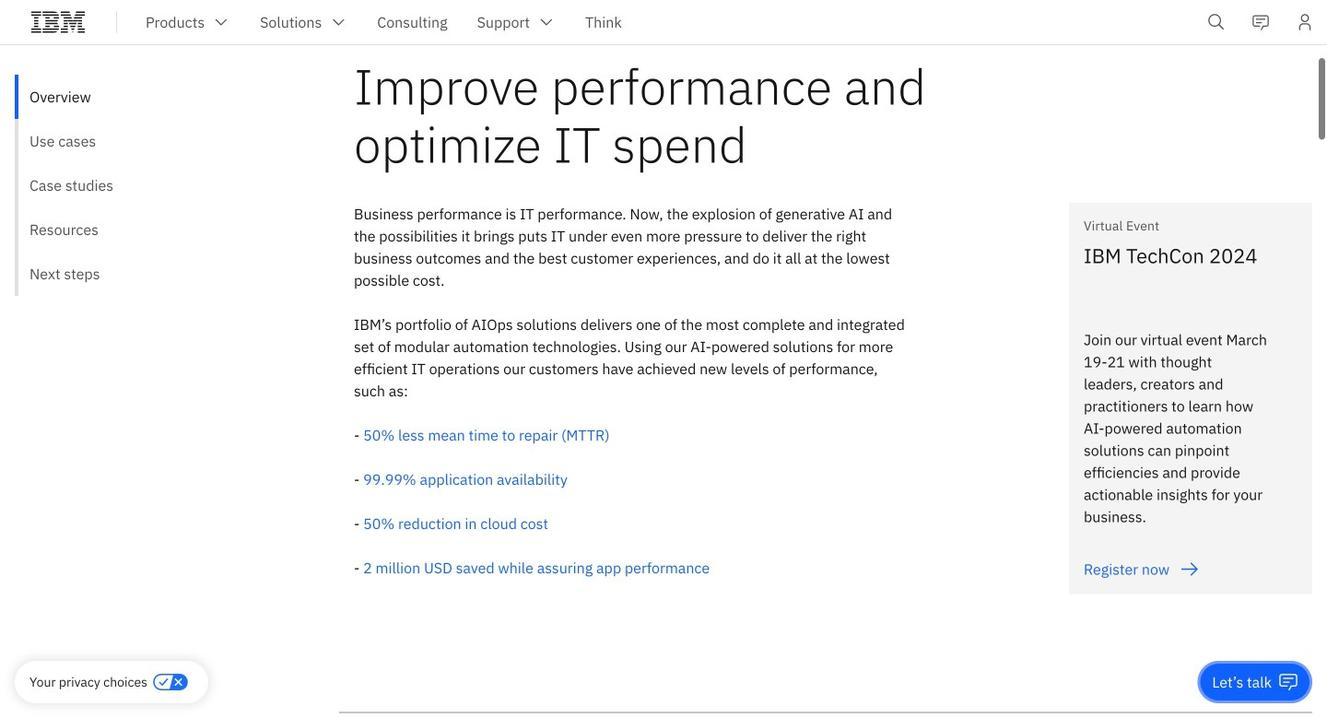 Task type: locate. For each thing, give the bounding box(es) containing it.
your privacy choices element
[[30, 672, 147, 692]]



Task type: describe. For each thing, give the bounding box(es) containing it.
let's talk element
[[1213, 672, 1272, 692]]



